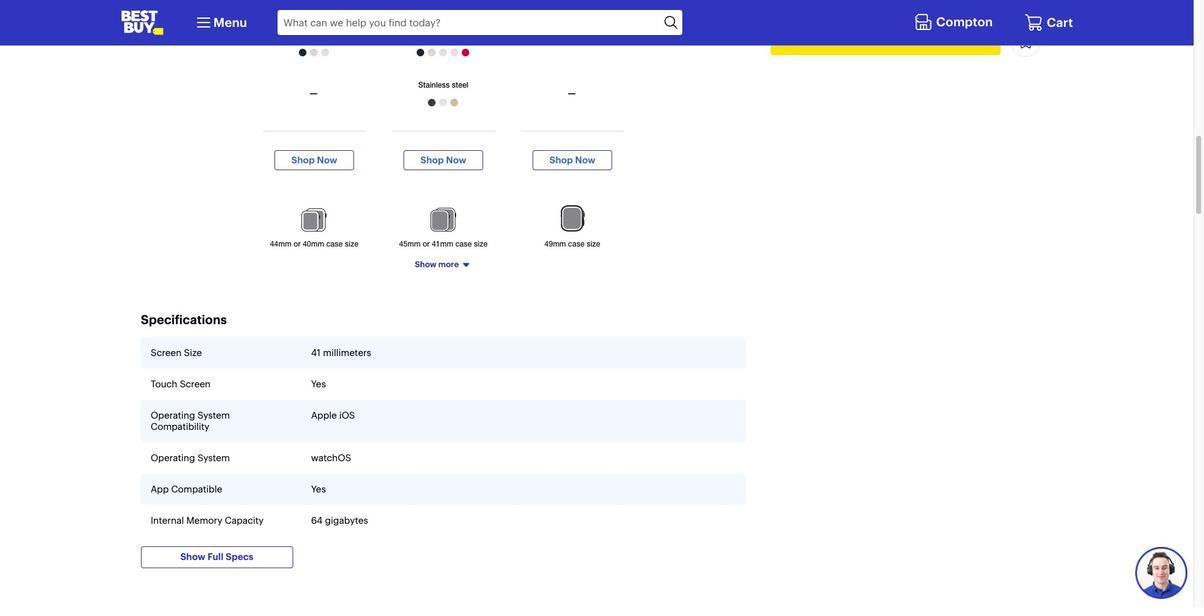 Task type: describe. For each thing, give the bounding box(es) containing it.
add to cart button
[[771, 27, 1001, 55]]

show more
[[415, 259, 459, 269]]

Type to search. Navigate forward to hear suggestions text field
[[277, 10, 660, 35]]

app
[[151, 484, 169, 496]]

watchos
[[311, 452, 351, 464]]

touch
[[151, 378, 177, 390]]

1 vertical spatial screen
[[180, 378, 211, 390]]

specifications
[[141, 312, 227, 328]]

system for operating system
[[197, 452, 230, 464]]

capacity
[[225, 515, 264, 527]]

cart link
[[1025, 13, 1073, 32]]

menu button
[[193, 13, 247, 33]]

0 vertical spatial screen
[[151, 347, 181, 359]]

operating system compatibility
[[151, 410, 230, 433]]

show full specs
[[180, 552, 253, 564]]

add to cart
[[870, 35, 922, 47]]

system for operating system compatibility
[[197, 410, 230, 422]]

app compatible
[[151, 484, 222, 496]]

bestbuy.com image
[[121, 10, 163, 35]]

memory
[[186, 515, 222, 527]]

compton
[[936, 13, 993, 29]]

compatible
[[171, 484, 222, 496]]

internal
[[151, 515, 184, 527]]

add
[[870, 35, 889, 47]]

yes for touch screen
[[311, 378, 326, 390]]

1 horizontal spatial cart
[[1047, 14, 1073, 30]]

gigabytes
[[325, 515, 368, 527]]

operating for operating system compatibility
[[151, 410, 195, 422]]



Task type: vqa. For each thing, say whether or not it's contained in the screenshot.
Visa image
no



Task type: locate. For each thing, give the bounding box(es) containing it.
operating down touch screen
[[151, 410, 195, 422]]

64
[[311, 515, 323, 527]]

cart
[[1047, 14, 1073, 30], [902, 35, 922, 47]]

0 vertical spatial system
[[197, 410, 230, 422]]

millimeters
[[323, 347, 371, 359]]

screen right touch
[[180, 378, 211, 390]]

screen size
[[151, 347, 202, 359]]

compatibility
[[151, 421, 209, 433]]

to
[[891, 35, 900, 47]]

screen left size
[[151, 347, 181, 359]]

0 horizontal spatial show
[[180, 552, 205, 564]]

0 vertical spatial cart
[[1047, 14, 1073, 30]]

save image
[[1018, 35, 1033, 50]]

yes for app compatible
[[311, 484, 326, 496]]

show
[[415, 259, 437, 269], [180, 552, 205, 564]]

show for show full specs
[[180, 552, 205, 564]]

touch screen
[[151, 378, 211, 390]]

1 vertical spatial operating
[[151, 452, 195, 464]]

show full specs button
[[141, 547, 293, 569]]

compton button
[[914, 11, 996, 34]]

1 yes from the top
[[311, 378, 326, 390]]

41 millimeters
[[311, 347, 371, 359]]

0 vertical spatial operating
[[151, 410, 195, 422]]

1 operating from the top
[[151, 410, 195, 422]]

1 system from the top
[[197, 410, 230, 422]]

show more button
[[415, 259, 471, 270]]

operating system
[[151, 452, 230, 464]]

show left full
[[180, 552, 205, 564]]

internal memory capacity
[[151, 515, 264, 527]]

64 gigabytes
[[311, 515, 368, 527]]

operating for operating system
[[151, 452, 195, 464]]

cart right to
[[902, 35, 922, 47]]

yes
[[311, 378, 326, 390], [311, 484, 326, 496]]

cart right cart icon
[[1047, 14, 1073, 30]]

size
[[184, 347, 202, 359]]

show left more
[[415, 259, 437, 269]]

2 yes from the top
[[311, 484, 326, 496]]

operating inside operating system compatibility
[[151, 410, 195, 422]]

system inside operating system compatibility
[[197, 410, 230, 422]]

menu
[[213, 14, 247, 30]]

0 vertical spatial yes
[[311, 378, 326, 390]]

0 horizontal spatial cart
[[902, 35, 922, 47]]

yes up 64
[[311, 484, 326, 496]]

system down touch screen
[[197, 410, 230, 422]]

system up 'compatible'
[[197, 452, 230, 464]]

show inside button
[[180, 552, 205, 564]]

show inside button
[[415, 259, 437, 269]]

2 operating from the top
[[151, 452, 195, 464]]

1 horizontal spatial show
[[415, 259, 437, 269]]

yes down 41
[[311, 378, 326, 390]]

0 vertical spatial show
[[415, 259, 437, 269]]

1 vertical spatial cart
[[902, 35, 922, 47]]

operating
[[151, 410, 195, 422], [151, 452, 195, 464]]

cart inside button
[[902, 35, 922, 47]]

apple
[[311, 410, 337, 422]]

full
[[207, 552, 223, 564]]

1 vertical spatial show
[[180, 552, 205, 564]]

apple ios
[[311, 410, 355, 422]]

41
[[311, 347, 321, 359]]

specs
[[226, 552, 253, 564]]

operating down compatibility
[[151, 452, 195, 464]]

ios
[[339, 410, 355, 422]]

best buy help human beacon image
[[1134, 547, 1188, 600]]

system
[[197, 410, 230, 422], [197, 452, 230, 464]]

2 system from the top
[[197, 452, 230, 464]]

1 vertical spatial yes
[[311, 484, 326, 496]]

more
[[438, 259, 459, 269]]

1 vertical spatial system
[[197, 452, 230, 464]]

show for show more
[[415, 259, 437, 269]]

screen
[[151, 347, 181, 359], [180, 378, 211, 390]]

cart icon image
[[1025, 13, 1044, 32]]



